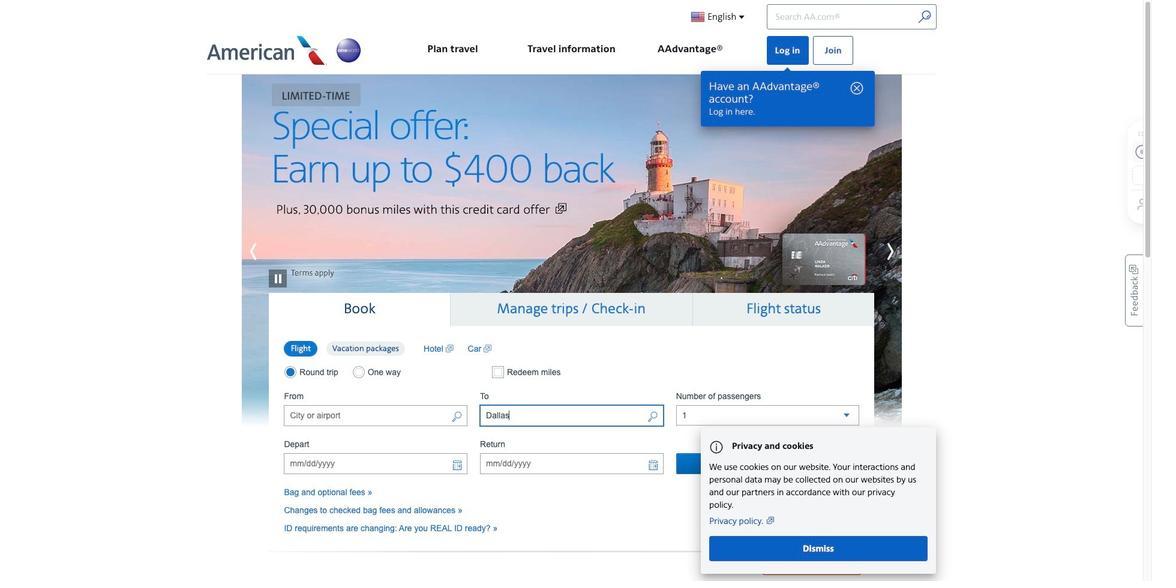 Task type: vqa. For each thing, say whether or not it's contained in the screenshot.
search icon corresponding to City or airport text field
no



Task type: locate. For each thing, give the bounding box(es) containing it.
1 tab from the left
[[269, 293, 451, 326]]

city or airport text field up mm/dd/yyyy text field
[[284, 405, 468, 426]]

2 city or airport text field from the left
[[480, 405, 664, 426]]

city or airport text field for search image
[[284, 405, 468, 426]]

newpage image
[[446, 343, 454, 355], [484, 343, 492, 355]]

1 horizontal spatial newpage image
[[484, 343, 492, 355]]

option group
[[284, 340, 412, 357], [284, 366, 468, 378]]

1 vertical spatial option group
[[284, 366, 468, 378]]

1 city or airport text field from the left
[[284, 405, 468, 426]]

0 vertical spatial option group
[[284, 340, 412, 357]]

0 horizontal spatial newpage image
[[446, 343, 454, 355]]

None submit
[[676, 453, 860, 474]]

2 tab from the left
[[451, 293, 693, 326]]

leave feedback, opens external site in new window image
[[1126, 254, 1144, 326]]

search image
[[648, 411, 659, 425]]

citi / aadvantage credit card. special offer: earn up to $400 back. plus, 30,000 bonus miles with this credit card offer. opens another site in a new window that may not meet accessibility guidelines. image
[[242, 74, 902, 431]]

tab list
[[269, 293, 875, 326]]

City or airport text field
[[284, 405, 468, 426], [480, 405, 664, 426]]

0 horizontal spatial city or airport text field
[[284, 405, 468, 426]]

search image
[[452, 411, 462, 425]]

1 newpage image from the left
[[446, 343, 454, 355]]

pause slideshow image
[[269, 251, 287, 287]]

city or airport text field up mm/dd/yyyy text box
[[480, 405, 664, 426]]

1 horizontal spatial city or airport text field
[[480, 405, 664, 426]]

tab
[[269, 293, 451, 326], [451, 293, 693, 326], [693, 293, 875, 326]]



Task type: describe. For each thing, give the bounding box(es) containing it.
3 tab from the left
[[693, 293, 875, 326]]

mm/dd/yyyy text field
[[480, 453, 664, 474]]

previous slide image
[[242, 237, 296, 267]]

mm/dd/yyyy text field
[[284, 453, 468, 474]]

next slide image
[[848, 237, 902, 267]]

city or airport text field for search icon
[[480, 405, 664, 426]]

1 option group from the top
[[284, 340, 412, 357]]

2 newpage image from the left
[[484, 343, 492, 355]]

2 option group from the top
[[284, 366, 468, 378]]



